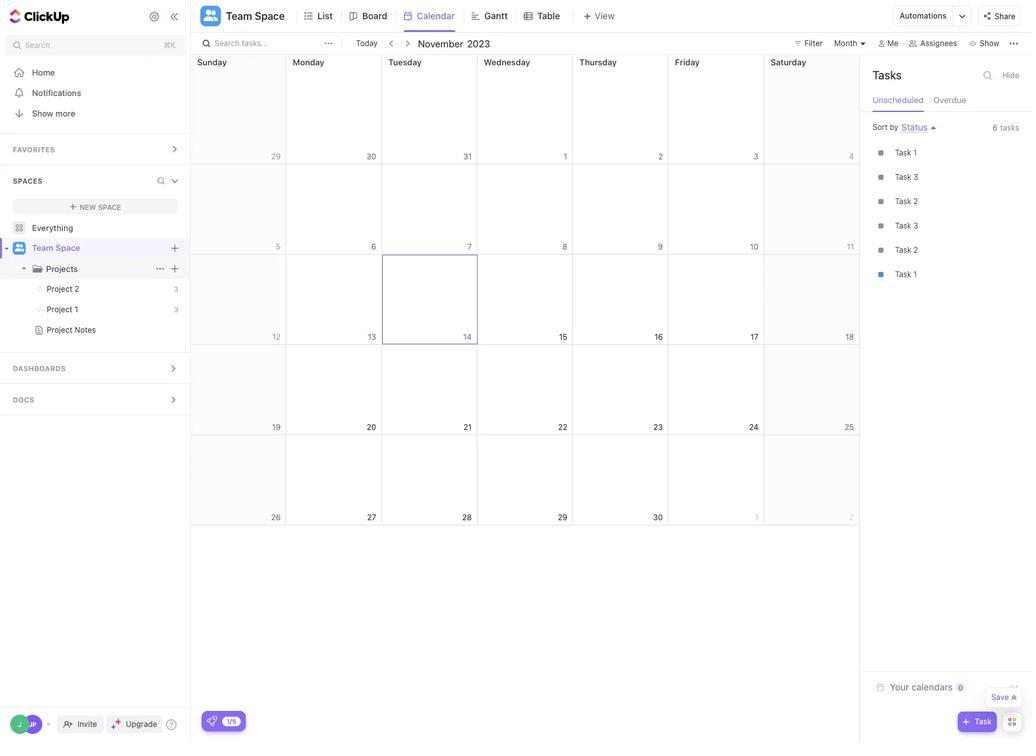 Task type: vqa. For each thing, say whether or not it's contained in the screenshot.
row containing 5
yes



Task type: locate. For each thing, give the bounding box(es) containing it.
6
[[993, 123, 998, 133], [372, 242, 376, 251]]

2 inside sidebar navigation
[[75, 284, 79, 294]]

notifications
[[32, 87, 81, 98]]

calendars
[[912, 682, 953, 693]]

0 vertical spatial ‎task
[[896, 148, 912, 158]]

8
[[563, 242, 568, 251]]

24
[[750, 423, 759, 432]]

team space inside sidebar navigation
[[32, 243, 80, 253]]

space for team space link
[[56, 243, 80, 253]]

0 horizontal spatial 29
[[271, 152, 281, 161]]

1 vertical spatial dropdown menu image
[[171, 265, 179, 273]]

1 vertical spatial team
[[32, 243, 53, 253]]

2 ‎task from the top
[[896, 245, 912, 255]]

task 2
[[896, 197, 919, 206]]

7
[[468, 242, 472, 251]]

1 horizontal spatial team space
[[226, 10, 285, 22]]

0 vertical spatial team space
[[226, 10, 285, 22]]

1 vertical spatial task 3
[[896, 221, 919, 231]]

2 horizontal spatial space
[[255, 10, 285, 22]]

1 row from the top
[[191, 55, 860, 165]]

task 3
[[896, 172, 919, 182], [896, 221, 919, 231]]

onboarding checklist button image
[[207, 717, 217, 727]]

space up "search tasks..." text box at the left
[[255, 10, 285, 22]]

‎task
[[896, 148, 912, 158], [896, 245, 912, 255]]

task
[[896, 172, 912, 182], [896, 197, 912, 206], [896, 221, 912, 231], [896, 270, 912, 279], [975, 718, 992, 727]]

1 project from the top
[[47, 284, 72, 294]]

tasks
[[1001, 123, 1020, 133]]

0 horizontal spatial 30
[[367, 152, 376, 161]]

row containing 19
[[191, 345, 860, 436]]

0 vertical spatial user group image
[[204, 9, 218, 21]]

1 vertical spatial ‎task
[[896, 245, 912, 255]]

user group image
[[204, 9, 218, 21], [14, 244, 24, 252]]

1 horizontal spatial search
[[215, 38, 240, 48]]

2 dropdown menu image from the top
[[171, 265, 179, 273]]

0 vertical spatial task 3
[[896, 172, 919, 182]]

‎task for ‎task 2
[[896, 245, 912, 255]]

saturday
[[771, 57, 807, 67]]

space inside button
[[255, 10, 285, 22]]

5 row from the top
[[191, 436, 860, 526]]

23
[[654, 423, 663, 432]]

0 vertical spatial 6
[[993, 123, 998, 133]]

projects link up project 2
[[1, 259, 153, 279]]

team space up the tasks...
[[226, 10, 285, 22]]

show for show
[[980, 38, 1000, 48]]

dropdown menu image
[[171, 245, 179, 252], [171, 265, 179, 273]]

dashboards
[[13, 365, 66, 373]]

task 3 up ‎task 2
[[896, 221, 919, 231]]

1 projects link from the left
[[1, 259, 153, 279]]

list link
[[318, 0, 338, 32]]

0 vertical spatial space
[[255, 10, 285, 22]]

row
[[191, 55, 860, 165], [191, 165, 860, 255], [191, 255, 860, 345], [191, 345, 860, 436], [191, 436, 860, 526]]

project down projects
[[47, 284, 72, 294]]

team inside button
[[226, 10, 252, 22]]

j
[[18, 721, 22, 729]]

3 row from the top
[[191, 255, 860, 345]]

‎task up task 1
[[896, 245, 912, 255]]

2 for project 2
[[75, 284, 79, 294]]

me button
[[874, 36, 904, 51]]

team space
[[226, 10, 285, 22], [32, 243, 80, 253]]

1 horizontal spatial 30
[[654, 513, 663, 522]]

0 vertical spatial dropdown menu image
[[171, 245, 179, 252]]

16
[[655, 332, 663, 342]]

1 inside sidebar navigation
[[75, 305, 78, 315]]

2 vertical spatial project
[[47, 325, 72, 335]]

search inside sidebar navigation
[[25, 40, 50, 50]]

1 horizontal spatial space
[[98, 203, 121, 211]]

tasks...
[[242, 38, 268, 48]]

show
[[980, 38, 1000, 48], [32, 108, 53, 118]]

30
[[367, 152, 376, 161], [654, 513, 663, 522]]

wednesday
[[484, 57, 530, 67]]

show for show more
[[32, 108, 53, 118]]

27
[[367, 513, 376, 522]]

gantt link
[[485, 0, 513, 32]]

⌘k
[[164, 40, 176, 50]]

team inside sidebar navigation
[[32, 243, 53, 253]]

search up sunday
[[215, 38, 240, 48]]

10
[[751, 242, 759, 251]]

15
[[559, 332, 568, 342]]

onboarding checklist button element
[[207, 717, 217, 727]]

sidebar settings image
[[149, 11, 160, 22]]

2 project from the top
[[47, 305, 72, 315]]

2
[[659, 152, 663, 161], [914, 197, 919, 206], [914, 245, 919, 255], [75, 284, 79, 294], [850, 513, 855, 522]]

0 horizontal spatial user group image
[[14, 244, 24, 252]]

show inside dropdown button
[[980, 38, 1000, 48]]

4 row from the top
[[191, 345, 860, 436]]

show more
[[32, 108, 75, 118]]

upgrade
[[126, 720, 157, 730]]

0 horizontal spatial 6
[[372, 242, 376, 251]]

view button
[[573, 8, 619, 24]]

save
[[992, 693, 1010, 703]]

2 row from the top
[[191, 165, 860, 255]]

everything link
[[0, 218, 191, 238]]

sparkle svg 1 image
[[115, 719, 121, 726]]

0 vertical spatial project
[[47, 284, 72, 294]]

everything
[[32, 223, 73, 233]]

21
[[464, 423, 472, 432]]

team down 'everything'
[[32, 243, 53, 253]]

2 projects link from the left
[[46, 259, 153, 279]]

team for team space button
[[226, 10, 252, 22]]

grid containing sunday
[[190, 55, 860, 742]]

6 tasks
[[993, 123, 1020, 133]]

show inside sidebar navigation
[[32, 108, 53, 118]]

calendar
[[417, 10, 455, 21]]

space for team space button
[[255, 10, 285, 22]]

table link
[[538, 0, 566, 32]]

1 horizontal spatial user group image
[[204, 9, 218, 21]]

grid
[[190, 55, 860, 742]]

task 3 up task 2
[[896, 172, 919, 182]]

0 vertical spatial 30
[[367, 152, 376, 161]]

space right 'new'
[[98, 203, 121, 211]]

team space for team space link
[[32, 243, 80, 253]]

0 vertical spatial show
[[980, 38, 1000, 48]]

1 vertical spatial 6
[[372, 242, 376, 251]]

new space
[[80, 203, 121, 211]]

show button
[[966, 36, 1004, 51]]

0
[[959, 684, 964, 692]]

notes
[[75, 325, 96, 335]]

space
[[255, 10, 285, 22], [98, 203, 121, 211], [56, 243, 80, 253]]

project down project 2
[[47, 305, 72, 315]]

search up the home
[[25, 40, 50, 50]]

search for search
[[25, 40, 50, 50]]

projects link down everything link
[[46, 259, 153, 279]]

automations
[[900, 11, 947, 21]]

6 inside "row"
[[372, 242, 376, 251]]

29
[[271, 152, 281, 161], [558, 513, 568, 522]]

project down project 1
[[47, 325, 72, 335]]

space up projects
[[56, 243, 80, 253]]

3
[[754, 152, 759, 161], [914, 172, 919, 182], [914, 221, 919, 231], [174, 285, 178, 293], [174, 306, 178, 314]]

2 vertical spatial space
[[56, 243, 80, 253]]

your calendars 0
[[891, 682, 964, 693]]

1 vertical spatial project
[[47, 305, 72, 315]]

13
[[368, 332, 376, 342]]

0 horizontal spatial team
[[32, 243, 53, 253]]

1 horizontal spatial show
[[980, 38, 1000, 48]]

0 horizontal spatial space
[[56, 243, 80, 253]]

0 horizontal spatial team space
[[32, 243, 80, 253]]

team space down 'everything'
[[32, 243, 80, 253]]

team space button
[[221, 2, 285, 30]]

show down share button
[[980, 38, 1000, 48]]

project 2 link
[[0, 279, 166, 300]]

1 vertical spatial show
[[32, 108, 53, 118]]

unscheduled
[[873, 95, 924, 105]]

team up search tasks...
[[226, 10, 252, 22]]

team space inside button
[[226, 10, 285, 22]]

month
[[835, 38, 858, 48]]

0 horizontal spatial search
[[25, 40, 50, 50]]

1 horizontal spatial team
[[226, 10, 252, 22]]

share
[[995, 11, 1016, 21]]

1 vertical spatial 29
[[558, 513, 568, 522]]

‎task down by
[[896, 148, 912, 158]]

show left "more"
[[32, 108, 53, 118]]

3 project from the top
[[47, 325, 72, 335]]

0 vertical spatial team
[[226, 10, 252, 22]]

2 task 3 from the top
[[896, 221, 919, 231]]

0 horizontal spatial show
[[32, 108, 53, 118]]

status
[[902, 122, 928, 133]]

1 horizontal spatial 6
[[993, 123, 998, 133]]

invite
[[78, 720, 97, 730]]

1 vertical spatial team space
[[32, 243, 80, 253]]

9
[[658, 242, 663, 251]]

1 ‎task from the top
[[896, 148, 912, 158]]

1 for project 1
[[75, 305, 78, 315]]

1 vertical spatial space
[[98, 203, 121, 211]]

view
[[595, 10, 615, 21]]

3 inside "row"
[[754, 152, 759, 161]]

6 for 6 tasks
[[993, 123, 998, 133]]

calendar link
[[417, 0, 460, 32]]

sunday
[[197, 57, 227, 67]]



Task type: describe. For each thing, give the bounding box(es) containing it.
1 vertical spatial 30
[[654, 513, 663, 522]]

17
[[751, 332, 759, 342]]

Search tasks... text field
[[215, 35, 321, 53]]

1 horizontal spatial 29
[[558, 513, 568, 522]]

notifications link
[[0, 83, 191, 103]]

thursday
[[580, 57, 617, 67]]

gantt
[[485, 10, 508, 21]]

project for project 2
[[47, 284, 72, 294]]

2 for ‎task 2
[[914, 245, 919, 255]]

sort
[[873, 122, 888, 132]]

11
[[847, 242, 855, 251]]

projects
[[46, 264, 78, 274]]

automations button
[[894, 6, 954, 26]]

docs
[[13, 396, 34, 404]]

board
[[362, 10, 388, 21]]

project notes
[[47, 325, 96, 335]]

0 vertical spatial 29
[[271, 152, 281, 161]]

overdue
[[934, 95, 967, 105]]

1 for ‎task 1
[[914, 148, 917, 158]]

row containing 5
[[191, 165, 860, 255]]

19
[[272, 423, 281, 432]]

team space for team space button
[[226, 10, 285, 22]]

search for search tasks...
[[215, 38, 240, 48]]

31
[[464, 152, 472, 161]]

12
[[273, 332, 281, 342]]

25
[[845, 423, 855, 432]]

hide button
[[999, 68, 1024, 83]]

project 1
[[47, 305, 78, 315]]

month button
[[831, 36, 871, 51]]

tuesday
[[389, 57, 422, 67]]

sparkle svg 2 image
[[111, 725, 116, 730]]

team space link
[[32, 238, 167, 259]]

team for team space link
[[32, 243, 53, 253]]

favorites button
[[0, 134, 191, 165]]

new
[[80, 203, 96, 211]]

4
[[850, 152, 855, 161]]

5
[[276, 242, 281, 251]]

2 for task 2
[[914, 197, 919, 206]]

28
[[463, 513, 472, 522]]

26
[[271, 513, 281, 522]]

project notes link
[[0, 320, 166, 341]]

table
[[538, 10, 560, 21]]

1 dropdown menu image from the top
[[171, 245, 179, 252]]

by
[[890, 122, 899, 132]]

1 task 3 from the top
[[896, 172, 919, 182]]

1/5
[[227, 718, 236, 726]]

task 1
[[896, 270, 917, 279]]

home
[[32, 67, 55, 77]]

20
[[367, 423, 376, 432]]

filter button
[[790, 36, 828, 51]]

monday
[[293, 57, 325, 67]]

jp
[[29, 721, 37, 729]]

18
[[846, 332, 855, 342]]

sidebar navigation
[[0, 0, 193, 742]]

1 vertical spatial user group image
[[14, 244, 24, 252]]

november 2023
[[418, 37, 490, 49]]

6 for 6
[[372, 242, 376, 251]]

home link
[[0, 62, 191, 83]]

search tasks...
[[215, 38, 268, 48]]

row containing 26
[[191, 436, 860, 526]]

‎task 1
[[896, 148, 917, 158]]

list
[[318, 10, 333, 21]]

project 1 link
[[0, 300, 166, 320]]

sort by
[[873, 122, 899, 132]]

me
[[888, 38, 899, 48]]

favorites
[[13, 145, 55, 154]]

project for project 1
[[47, 305, 72, 315]]

spaces
[[13, 177, 43, 185]]

row containing 12
[[191, 255, 860, 345]]

2023
[[467, 37, 490, 49]]

today button
[[354, 37, 380, 50]]

your
[[891, 682, 910, 693]]

project for project notes
[[47, 325, 72, 335]]

status button
[[899, 122, 928, 133]]

14
[[464, 332, 472, 342]]

tasks
[[873, 69, 902, 82]]

more
[[56, 108, 75, 118]]

‎task for ‎task 1
[[896, 148, 912, 158]]

share button
[[979, 6, 1021, 26]]

assignees button
[[904, 36, 964, 51]]

friday
[[676, 57, 700, 67]]

assignees
[[921, 38, 958, 48]]

row containing 29
[[191, 55, 860, 165]]

1 for task 1
[[914, 270, 917, 279]]

‎task 2
[[896, 245, 919, 255]]

filter
[[805, 38, 823, 48]]

project 2
[[47, 284, 79, 294]]

board link
[[362, 0, 393, 32]]



